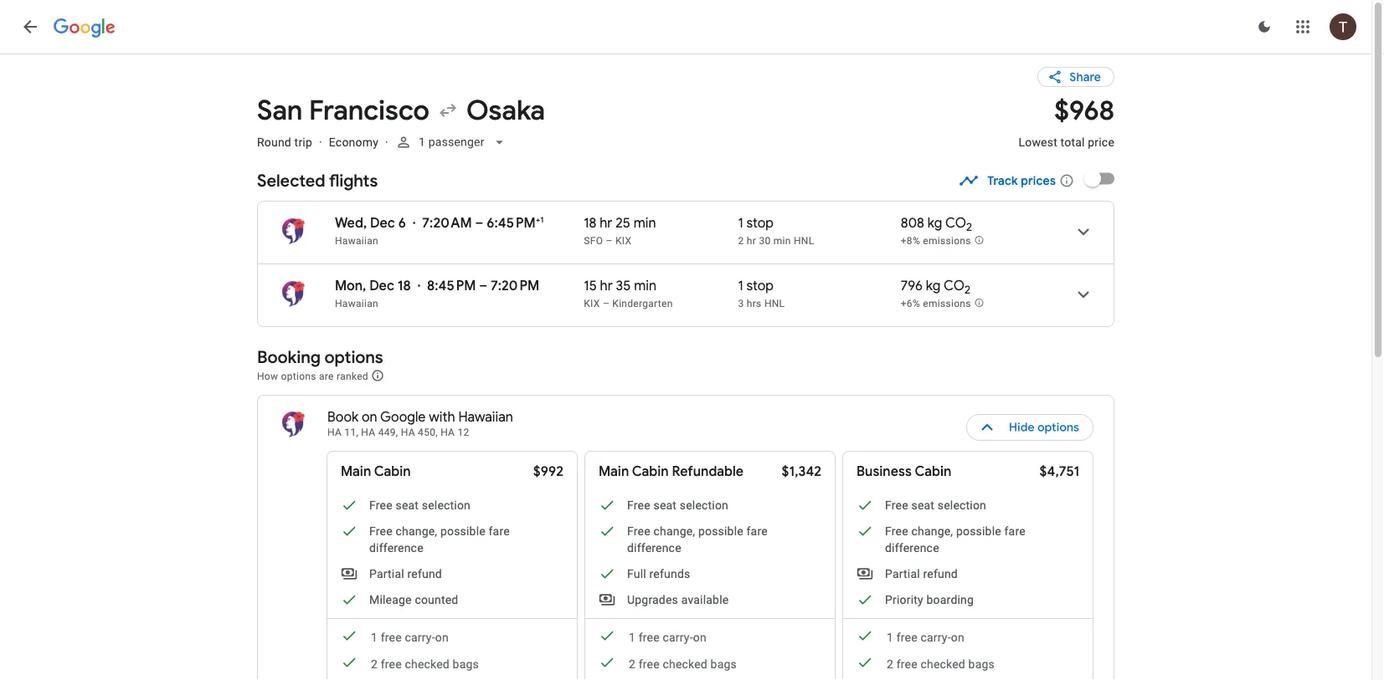 Task type: locate. For each thing, give the bounding box(es) containing it.
track
[[988, 173, 1018, 188]]

18 left 8:45 pm 'text field'
[[398, 278, 411, 295]]

main content containing san francisco
[[257, 54, 1115, 681]]

min for 18 hr 25 min
[[634, 215, 656, 232]]

3 ha from the left
[[401, 427, 415, 439]]

co up +8% emissions
[[945, 215, 966, 232]]

selection
[[422, 499, 471, 513], [680, 499, 729, 513], [938, 499, 987, 513]]

change, up refunds
[[654, 525, 695, 538]]

1 free change, possible fare difference from the left
[[369, 525, 510, 555]]

priority boarding
[[885, 593, 974, 607]]

emissions for 796 kg co
[[923, 298, 971, 310]]

0 horizontal spatial checked
[[405, 658, 450, 672]]

1 vertical spatial  image
[[413, 215, 416, 232]]

list
[[258, 202, 1114, 327]]

18 inside the 18 hr 25 min sfo – kix
[[584, 215, 597, 232]]

1 selection from the left
[[422, 499, 471, 513]]

co
[[945, 215, 966, 232], [944, 278, 965, 295]]

3 carry- from the left
[[921, 631, 951, 645]]

free change, possible fare difference up refunds
[[627, 525, 768, 555]]

2 selection from the left
[[680, 499, 729, 513]]

2 vertical spatial hawaiian
[[458, 409, 513, 426]]

on right book
[[362, 409, 377, 426]]

hide options
[[1009, 420, 1079, 435]]

1 free carry-on down mileage counted
[[371, 631, 449, 645]]

selection down business cabin
[[938, 499, 987, 513]]

2
[[966, 220, 972, 234], [738, 235, 744, 247], [965, 283, 971, 297], [371, 658, 378, 672], [629, 658, 636, 672], [887, 658, 894, 672]]

3 2 free checked bags from the left
[[887, 658, 995, 672]]

carry- down upgrades available
[[663, 631, 693, 645]]

2 horizontal spatial free seat selection
[[885, 499, 987, 513]]

selection down 12
[[422, 499, 471, 513]]

0 vertical spatial min
[[634, 215, 656, 232]]

 image
[[319, 135, 322, 149], [413, 215, 416, 232]]

fare
[[489, 525, 510, 538], [747, 525, 768, 538], [1005, 525, 1026, 538]]

priority
[[885, 593, 924, 607]]

ha left 11,
[[327, 427, 342, 439]]

possible for business cabin
[[956, 525, 1001, 538]]

1 horizontal spatial options
[[325, 347, 383, 368]]

learn more about booking options image
[[371, 369, 385, 383]]

hnl right 30
[[794, 235, 814, 247]]

options down booking on the left bottom of the page
[[281, 371, 316, 382]]

min right 30
[[774, 235, 791, 247]]

1 free carry-on down priority boarding
[[887, 631, 965, 645]]

stop inside 1 stop 2 hr 30 min hnl
[[747, 215, 774, 232]]

$968
[[1055, 93, 1115, 128]]

main
[[341, 464, 371, 481], [599, 464, 629, 481]]

2 horizontal spatial 2 free checked bags
[[887, 658, 995, 672]]

1 vertical spatial kix
[[584, 298, 600, 310]]

1 horizontal spatial refund
[[923, 567, 958, 581]]

1 partial refund from the left
[[369, 567, 442, 581]]

2 emissions from the top
[[923, 298, 971, 310]]

2 cabin from the left
[[632, 464, 669, 481]]

carry- down priority boarding
[[921, 631, 951, 645]]

0 vertical spatial 18
[[584, 215, 597, 232]]

0 horizontal spatial difference
[[369, 541, 424, 555]]

2 inside 808 kg co 2
[[966, 220, 972, 234]]

0 horizontal spatial change,
[[396, 525, 437, 538]]

main right $992
[[599, 464, 629, 481]]

seat down business cabin
[[912, 499, 935, 513]]

hawaiian inside the book on google with hawaiian ha 11, ha 449, ha 450, ha 12
[[458, 409, 513, 426]]

change, up mileage counted
[[396, 525, 437, 538]]

– left 7:20 pm
[[479, 278, 488, 295]]

free change, possible fare difference up boarding
[[885, 525, 1026, 555]]

0 horizontal spatial possible
[[440, 525, 486, 538]]

partial
[[369, 567, 404, 581], [885, 567, 920, 581]]

kg up +8% emissions
[[928, 215, 943, 232]]

3 fare from the left
[[1005, 525, 1026, 538]]

3 1 free carry-on from the left
[[887, 631, 965, 645]]

1 stop from the top
[[747, 215, 774, 232]]

refundable
[[672, 464, 744, 481]]

kix down 15
[[584, 298, 600, 310]]

1 up 1 stop 3 hrs hnl
[[738, 215, 743, 232]]

bags down counted
[[453, 658, 479, 672]]

2 horizontal spatial cabin
[[915, 464, 952, 481]]

with
[[429, 409, 455, 426]]

partial refund up mileage counted
[[369, 567, 442, 581]]

2 horizontal spatial options
[[1038, 420, 1079, 435]]

2 down upgrades
[[629, 658, 636, 672]]

stop for 18 hr 25 min
[[747, 215, 774, 232]]

 image for round trip
[[319, 135, 322, 149]]

1 horizontal spatial  image
[[413, 215, 416, 232]]

options right hide
[[1038, 420, 1079, 435]]

stop up 30
[[747, 215, 774, 232]]

2 horizontal spatial carry-
[[921, 631, 951, 645]]

hr
[[600, 215, 613, 232], [747, 235, 756, 247], [600, 278, 613, 295]]

seat for business cabin
[[912, 499, 935, 513]]

free seat selection down main cabin refundable
[[627, 499, 729, 513]]

bags for business cabin
[[969, 658, 995, 672]]

2 horizontal spatial possible
[[956, 525, 1001, 538]]

3 selection from the left
[[938, 499, 987, 513]]

1 down mileage
[[371, 631, 378, 645]]

dec
[[370, 215, 395, 232], [369, 278, 394, 295]]

1 emissions from the top
[[923, 235, 971, 247]]

0 horizontal spatial main
[[341, 464, 371, 481]]

1 passenger button
[[388, 122, 515, 162]]

emissions down 808 kg co 2 on the top of the page
[[923, 235, 971, 247]]

free seat selection down main cabin on the left bottom
[[369, 499, 471, 513]]

2 free checked bags down upgrades available
[[629, 658, 737, 672]]

3 seat from the left
[[912, 499, 935, 513]]

0 vertical spatial co
[[945, 215, 966, 232]]

 image right 6
[[413, 215, 416, 232]]

emissions
[[923, 235, 971, 247], [923, 298, 971, 310]]

stop for 15 hr 35 min
[[747, 278, 774, 295]]

cabin
[[374, 464, 411, 481], [632, 464, 669, 481], [915, 464, 952, 481]]

1 cabin from the left
[[374, 464, 411, 481]]

0 horizontal spatial 1 free carry-on
[[371, 631, 449, 645]]

checked for main cabin
[[405, 658, 450, 672]]

1 horizontal spatial kix
[[615, 235, 632, 247]]

 image
[[385, 135, 388, 149], [418, 278, 420, 295]]

1 horizontal spatial partial
[[885, 567, 920, 581]]

1 left the 'passenger'
[[419, 135, 425, 149]]

2 horizontal spatial free change, possible fare difference
[[885, 525, 1026, 555]]

2 horizontal spatial selection
[[938, 499, 987, 513]]

kg up +6% emissions
[[926, 278, 941, 295]]

 image right "economy"
[[385, 135, 388, 149]]

checked
[[405, 658, 450, 672], [663, 658, 708, 672], [921, 658, 966, 672]]

0 horizontal spatial free seat selection
[[369, 499, 471, 513]]

ha left 12
[[441, 427, 455, 439]]

1 partial from the left
[[369, 567, 404, 581]]

main down 11,
[[341, 464, 371, 481]]

selected flights
[[257, 170, 378, 191]]

0 vertical spatial hnl
[[794, 235, 814, 247]]

2 free checked bags
[[371, 658, 479, 672], [629, 658, 737, 672], [887, 658, 995, 672]]

1 vertical spatial min
[[774, 235, 791, 247]]

co inside 808 kg co 2
[[945, 215, 966, 232]]

2 vertical spatial min
[[634, 278, 657, 295]]

0 horizontal spatial  image
[[385, 135, 388, 149]]

2 possible from the left
[[698, 525, 744, 538]]

2 free change, possible fare difference from the left
[[627, 525, 768, 555]]

kix down the '25'
[[615, 235, 632, 247]]

on down boarding
[[951, 631, 965, 645]]

1 change, from the left
[[396, 525, 437, 538]]

economy
[[329, 135, 378, 149]]

partial up priority
[[885, 567, 920, 581]]

checked down boarding
[[921, 658, 966, 672]]

kg
[[928, 215, 943, 232], [926, 278, 941, 295]]

dec left 6
[[370, 215, 395, 232]]

hawaiian for wed,
[[335, 235, 379, 247]]

options inside hide options dropdown button
[[1038, 420, 1079, 435]]

2 free seat selection from the left
[[627, 499, 729, 513]]

1 down upgrades
[[629, 631, 636, 645]]

2 horizontal spatial fare
[[1005, 525, 1026, 538]]

cabin down 449,
[[374, 464, 411, 481]]

1 horizontal spatial carry-
[[663, 631, 693, 645]]

go back image
[[20, 17, 40, 37]]

list containing wed, dec 6
[[258, 202, 1114, 327]]

emissions for 808 kg co
[[923, 235, 971, 247]]

2 inside 1 stop 2 hr 30 min hnl
[[738, 235, 744, 247]]

2 horizontal spatial checked
[[921, 658, 966, 672]]

dec right mon,
[[369, 278, 394, 295]]

cabin for main cabin refundable
[[632, 464, 669, 481]]

cabin right business
[[915, 464, 952, 481]]

2 partial from the left
[[885, 567, 920, 581]]

2 change, from the left
[[654, 525, 695, 538]]

ranked
[[337, 371, 368, 382]]

hawaiian up 12
[[458, 409, 513, 426]]

google
[[380, 409, 426, 426]]

1 vertical spatial dec
[[369, 278, 394, 295]]

2 seat from the left
[[654, 499, 677, 513]]

0 horizontal spatial fare
[[489, 525, 510, 538]]

2 horizontal spatial change,
[[912, 525, 953, 538]]

ha
[[327, 427, 342, 439], [361, 427, 376, 439], [401, 427, 415, 439], [441, 427, 455, 439]]

seat
[[396, 499, 419, 513], [654, 499, 677, 513], [912, 499, 935, 513]]

1 horizontal spatial fare
[[747, 525, 768, 538]]

learn more about booking options element
[[371, 367, 385, 385]]

hr inside the 18 hr 25 min sfo – kix
[[600, 215, 613, 232]]

2 fare from the left
[[747, 525, 768, 538]]

carry- down mileage counted
[[405, 631, 435, 645]]

0 vertical spatial dec
[[370, 215, 395, 232]]

free change, possible fare difference
[[369, 525, 510, 555], [627, 525, 768, 555], [885, 525, 1026, 555]]

bags for main cabin
[[453, 658, 479, 672]]

0 vertical spatial hawaiian
[[335, 235, 379, 247]]

1 free carry-on for business
[[887, 631, 965, 645]]

0 vertical spatial hr
[[600, 215, 613, 232]]

selection down refundable
[[680, 499, 729, 513]]

1 free carry-on down upgrades available
[[629, 631, 707, 645]]

0 horizontal spatial refund
[[407, 567, 442, 581]]

– left kindergarten
[[603, 298, 610, 310]]

ha down google
[[401, 427, 415, 439]]

2 ha from the left
[[361, 427, 376, 439]]

0 horizontal spatial partial
[[369, 567, 404, 581]]

1 passenger
[[419, 135, 484, 149]]

main for main cabin refundable
[[599, 464, 629, 481]]

options up ranked
[[325, 347, 383, 368]]

main content
[[257, 54, 1115, 681]]

2 stop from the top
[[747, 278, 774, 295]]

emissions down 796 kg co 2
[[923, 298, 971, 310]]

2 down priority
[[887, 658, 894, 672]]

upgrades
[[627, 593, 678, 607]]

kg for 808
[[928, 215, 943, 232]]

difference for main cabin refundable
[[627, 541, 681, 555]]

0 vertical spatial emissions
[[923, 235, 971, 247]]

partial refund for main cabin
[[369, 567, 442, 581]]

co up +6% emissions
[[944, 278, 965, 295]]

1 vertical spatial hr
[[747, 235, 756, 247]]

1 up 3
[[738, 278, 743, 295]]

possible up boarding
[[956, 525, 1001, 538]]

2 carry- from the left
[[663, 631, 693, 645]]

stop up the hrs
[[747, 278, 774, 295]]

1 horizontal spatial 1 free carry-on
[[629, 631, 707, 645]]

seat for main cabin refundable
[[654, 499, 677, 513]]

1 1 free carry-on from the left
[[371, 631, 449, 645]]

968 us dollars element
[[1055, 93, 1115, 128]]

bags down available
[[711, 658, 737, 672]]

2 vertical spatial hr
[[600, 278, 613, 295]]

1 vertical spatial 18
[[398, 278, 411, 295]]

0 horizontal spatial options
[[281, 371, 316, 382]]

0 vertical spatial stop
[[747, 215, 774, 232]]

change, for main cabin refundable
[[654, 525, 695, 538]]

1 horizontal spatial main
[[599, 464, 629, 481]]

min inside 15 hr 35 min kix – kindergarten
[[634, 278, 657, 295]]

hide
[[1009, 420, 1035, 435]]

carry- for main cabin refundable
[[663, 631, 693, 645]]

hr inside 15 hr 35 min kix – kindergarten
[[600, 278, 613, 295]]

min inside the 18 hr 25 min sfo – kix
[[634, 215, 656, 232]]

hr for 15 hr 35 min
[[600, 278, 613, 295]]

book
[[327, 409, 359, 426]]

min right the '25'
[[634, 215, 656, 232]]

0 horizontal spatial hnl
[[764, 298, 785, 310]]

ha right 11,
[[361, 427, 376, 439]]

0 horizontal spatial bags
[[453, 658, 479, 672]]

free
[[369, 499, 393, 513], [627, 499, 651, 513], [885, 499, 908, 513], [369, 525, 393, 538], [627, 525, 651, 538], [885, 525, 908, 538]]

0 horizontal spatial free change, possible fare difference
[[369, 525, 510, 555]]

refund up boarding
[[923, 567, 958, 581]]

0 horizontal spatial seat
[[396, 499, 419, 513]]

3 possible from the left
[[956, 525, 1001, 538]]

3 change, from the left
[[912, 525, 953, 538]]

2 2 free checked bags from the left
[[629, 658, 737, 672]]

1 horizontal spatial  image
[[418, 278, 420, 295]]

kix inside the 18 hr 25 min sfo – kix
[[615, 235, 632, 247]]

0 horizontal spatial 18
[[398, 278, 411, 295]]

1 vertical spatial kg
[[926, 278, 941, 295]]

1 free carry-on
[[371, 631, 449, 645], [629, 631, 707, 645], [887, 631, 965, 645]]

kg inside 808 kg co 2
[[928, 215, 943, 232]]

1 vertical spatial hnl
[[764, 298, 785, 310]]

difference up priority
[[885, 541, 939, 555]]

free change, possible fare difference up counted
[[369, 525, 510, 555]]

on down available
[[693, 631, 707, 645]]

on
[[362, 409, 377, 426], [435, 631, 449, 645], [693, 631, 707, 645], [951, 631, 965, 645]]

2 left 30
[[738, 235, 744, 247]]

1 horizontal spatial seat
[[654, 499, 677, 513]]

1 bags from the left
[[453, 658, 479, 672]]

1 seat from the left
[[396, 499, 419, 513]]

checked for main cabin refundable
[[663, 658, 708, 672]]

hr inside 1 stop 2 hr 30 min hnl
[[747, 235, 756, 247]]

partial refund for business cabin
[[885, 567, 958, 581]]

2 horizontal spatial difference
[[885, 541, 939, 555]]

co for 796 kg co
[[944, 278, 965, 295]]

– inside 15 hr 35 min kix – kindergarten
[[603, 298, 610, 310]]

seat down main cabin refundable
[[654, 499, 677, 513]]

kg inside 796 kg co 2
[[926, 278, 941, 295]]

0 horizontal spatial  image
[[319, 135, 322, 149]]

difference up full refunds
[[627, 541, 681, 555]]

1 difference from the left
[[369, 541, 424, 555]]

hr left the '25'
[[600, 215, 613, 232]]

selection for main cabin
[[422, 499, 471, 513]]

1 horizontal spatial cabin
[[632, 464, 669, 481]]

Flight numbers HA 11, HA 449, HA 450, HA 12 text field
[[327, 427, 469, 439]]

refund
[[407, 567, 442, 581], [923, 567, 958, 581]]

partial refund
[[369, 567, 442, 581], [885, 567, 958, 581]]

2 bags from the left
[[711, 658, 737, 672]]

1 possible from the left
[[440, 525, 486, 538]]

3 difference from the left
[[885, 541, 939, 555]]

1 horizontal spatial free seat selection
[[627, 499, 729, 513]]

1 refund from the left
[[407, 567, 442, 581]]

1 vertical spatial stop
[[747, 278, 774, 295]]

refund up mileage counted
[[407, 567, 442, 581]]

18 up sfo at the left top
[[584, 215, 597, 232]]

0 horizontal spatial 2 free checked bags
[[371, 658, 479, 672]]

1 vertical spatial emissions
[[923, 298, 971, 310]]

free change, possible fare difference for main cabin refundable
[[627, 525, 768, 555]]

1 horizontal spatial 2 free checked bags
[[629, 658, 737, 672]]

total
[[1061, 135, 1085, 149]]

partial refund up priority boarding
[[885, 567, 958, 581]]

bags for main cabin refundable
[[711, 658, 737, 672]]

0 horizontal spatial selection
[[422, 499, 471, 513]]

1 horizontal spatial 18
[[584, 215, 597, 232]]

on inside the book on google with hawaiian ha 11, ha 449, ha 450, ha 12
[[362, 409, 377, 426]]

checked down upgrades available
[[663, 658, 708, 672]]

learn more about tracked prices image
[[1059, 173, 1074, 188]]

difference
[[369, 541, 424, 555], [627, 541, 681, 555], [885, 541, 939, 555]]

2 up +8% emissions
[[966, 220, 972, 234]]

1 inside popup button
[[419, 135, 425, 149]]

change, down business cabin
[[912, 525, 953, 538]]

1 ha from the left
[[327, 427, 342, 439]]

free seat selection down business cabin
[[885, 499, 987, 513]]

1 horizontal spatial checked
[[663, 658, 708, 672]]

 image inside departing flight on wednesday, december 6. leaves san francisco international airport at 7:20 am on wednesday, december 6 and arrives at kansai international airport at 6:45 pm on thursday, december 7. element
[[413, 215, 416, 232]]

co inside 796 kg co 2
[[944, 278, 965, 295]]

mon, dec 18
[[335, 278, 411, 295]]

2 horizontal spatial bags
[[969, 658, 995, 672]]

checked down counted
[[405, 658, 450, 672]]

cabin left refundable
[[632, 464, 669, 481]]

bags down boarding
[[969, 658, 995, 672]]

1 vertical spatial co
[[944, 278, 965, 295]]

2 horizontal spatial 1 free carry-on
[[887, 631, 965, 645]]

3 free seat selection from the left
[[885, 499, 987, 513]]

San Francisco to Osaka and back text field
[[257, 93, 999, 128]]

stop inside 1 stop 3 hrs hnl
[[747, 278, 774, 295]]

0 horizontal spatial carry-
[[405, 631, 435, 645]]

0 vertical spatial kg
[[928, 215, 943, 232]]

2 up +6% emissions
[[965, 283, 971, 297]]

kg for 796
[[926, 278, 941, 295]]

passenger
[[428, 135, 484, 149]]

0 horizontal spatial cabin
[[374, 464, 411, 481]]

1 horizontal spatial partial refund
[[885, 567, 958, 581]]

layover (1 of 1) is a 3 hr layover at daniel k. inouye international airport in honolulu. element
[[738, 297, 893, 311]]

1 vertical spatial  image
[[418, 278, 420, 295]]

1 vertical spatial hawaiian
[[335, 298, 379, 310]]

3 cabin from the left
[[915, 464, 952, 481]]

0 vertical spatial options
[[325, 347, 383, 368]]

 image right trip
[[319, 135, 322, 149]]

1 horizontal spatial bags
[[711, 658, 737, 672]]

1 horizontal spatial free change, possible fare difference
[[627, 525, 768, 555]]

free change, possible fare difference for main cabin
[[369, 525, 510, 555]]

2 free checked bags down mileage counted
[[371, 658, 479, 672]]

1
[[419, 135, 425, 149], [738, 215, 743, 232], [738, 278, 743, 295], [371, 631, 378, 645], [629, 631, 636, 645], [887, 631, 894, 645]]

 image left 8:45 pm 'text field'
[[418, 278, 420, 295]]

2 horizontal spatial seat
[[912, 499, 935, 513]]

2 checked from the left
[[663, 658, 708, 672]]

+8%
[[901, 235, 920, 247]]

mileage counted
[[369, 593, 458, 607]]

1 horizontal spatial possible
[[698, 525, 744, 538]]

1 fare from the left
[[489, 525, 510, 538]]

0 horizontal spatial partial refund
[[369, 567, 442, 581]]

2 vertical spatial options
[[1038, 420, 1079, 435]]

partial up mileage
[[369, 567, 404, 581]]

difference for main cabin
[[369, 541, 424, 555]]

hnl right the hrs
[[764, 298, 785, 310]]

1 horizontal spatial difference
[[627, 541, 681, 555]]

hide options button
[[966, 408, 1094, 448]]

possible up counted
[[440, 525, 486, 538]]

full refunds
[[627, 567, 690, 581]]

1 horizontal spatial selection
[[680, 499, 729, 513]]

available
[[681, 593, 729, 607]]

possible
[[440, 525, 486, 538], [698, 525, 744, 538], [956, 525, 1001, 538]]

kix
[[615, 235, 632, 247], [584, 298, 600, 310]]

18
[[584, 215, 597, 232], [398, 278, 411, 295]]

2 difference from the left
[[627, 541, 681, 555]]

1 2 free checked bags from the left
[[371, 658, 479, 672]]

hnl inside 1 stop 3 hrs hnl
[[764, 298, 785, 310]]

– right sfo at the left top
[[606, 235, 613, 247]]

possible down refundable
[[698, 525, 744, 538]]

3 checked from the left
[[921, 658, 966, 672]]

1 checked from the left
[[405, 658, 450, 672]]

None text field
[[1019, 93, 1115, 164]]

1 free seat selection from the left
[[369, 499, 471, 513]]

boarding
[[927, 593, 974, 607]]

2 refund from the left
[[923, 567, 958, 581]]

0 vertical spatial kix
[[615, 235, 632, 247]]

3 free change, possible fare difference from the left
[[885, 525, 1026, 555]]

0 horizontal spatial kix
[[584, 298, 600, 310]]

carry-
[[405, 631, 435, 645], [663, 631, 693, 645], [921, 631, 951, 645]]

2 free checked bags down boarding
[[887, 658, 995, 672]]

1 horizontal spatial change,
[[654, 525, 695, 538]]

3 bags from the left
[[969, 658, 995, 672]]

hr left 30
[[747, 235, 756, 247]]

counted
[[415, 593, 458, 607]]

2 1 free carry-on from the left
[[629, 631, 707, 645]]

min up kindergarten
[[634, 278, 657, 295]]

0 vertical spatial  image
[[385, 135, 388, 149]]

1 main from the left
[[341, 464, 371, 481]]

hawaiian
[[335, 235, 379, 247], [335, 298, 379, 310], [458, 409, 513, 426]]

book on google with hawaiian ha 11, ha 449, ha 450, ha 12
[[327, 409, 513, 439]]

hawaiian down mon,
[[335, 298, 379, 310]]

2 main from the left
[[599, 464, 629, 481]]

cabin for main cabin
[[374, 464, 411, 481]]

1 vertical spatial options
[[281, 371, 316, 382]]

free seat selection
[[369, 499, 471, 513], [627, 499, 729, 513], [885, 499, 987, 513]]

1 horizontal spatial hnl
[[794, 235, 814, 247]]

stop
[[747, 215, 774, 232], [747, 278, 774, 295]]

share
[[1070, 70, 1101, 85]]

hr right 15
[[600, 278, 613, 295]]

2 partial refund from the left
[[885, 567, 958, 581]]

0 vertical spatial  image
[[319, 135, 322, 149]]



Task type: describe. For each thing, give the bounding box(es) containing it.
1 inside 1 stop 3 hrs hnl
[[738, 278, 743, 295]]

kix inside 15 hr 35 min kix – kindergarten
[[584, 298, 600, 310]]

dec for mon,
[[369, 278, 394, 295]]

selection for main cabin refundable
[[680, 499, 729, 513]]

 image inside return flight on monday, december 18. leaves kansai international airport at 8:45 pm on monday, december 18 and arrives at san francisco international airport at 7:20 pm on monday, december 18. 'element'
[[418, 278, 420, 295]]

trip
[[294, 135, 312, 149]]

hawaiian for mon,
[[335, 298, 379, 310]]

seat for main cabin
[[396, 499, 419, 513]]

Departure time: 8:45 PM. text field
[[427, 278, 476, 295]]

450,
[[418, 427, 438, 439]]

1 stop 2 hr 30 min hnl
[[738, 215, 814, 247]]

2 down mileage
[[371, 658, 378, 672]]

main cabin refundable
[[599, 464, 744, 481]]

8:45 pm – 7:20 pm
[[427, 278, 540, 295]]

$4,751
[[1040, 464, 1079, 481]]

flights
[[329, 170, 378, 191]]

free seat selection for business cabin
[[885, 499, 987, 513]]

1 stop 3 hrs hnl
[[738, 278, 785, 310]]

change, for main cabin
[[396, 525, 437, 538]]

hnl inside 1 stop 2 hr 30 min hnl
[[794, 235, 814, 247]]

partial for main
[[369, 567, 404, 581]]

checked for business cabin
[[921, 658, 966, 672]]

808
[[901, 215, 925, 232]]

3
[[738, 298, 744, 310]]

sfo
[[584, 235, 603, 247]]

11,
[[344, 427, 358, 439]]

price
[[1088, 135, 1115, 149]]

flight details. return flight on monday, december 18. leaves kansai international airport at 8:45 pm on monday, december 18 and arrives at san francisco international airport at 7:20 pm on monday, december 18. image
[[1064, 275, 1104, 315]]

return flight on monday, december 18. leaves kansai international airport at 8:45 pm on monday, december 18 and arrives at san francisco international airport at 7:20 pm on monday, december 18. element
[[335, 278, 540, 295]]

 image for wed, dec 6
[[413, 215, 416, 232]]

kindergarten
[[612, 298, 673, 310]]

Arrival time: 7:20 PM. text field
[[491, 278, 540, 295]]

dec for wed,
[[370, 215, 395, 232]]

796 kg co 2
[[901, 278, 971, 297]]

round
[[257, 135, 291, 149]]

how
[[257, 371, 278, 382]]

$992
[[533, 464, 564, 481]]

fare for $992
[[489, 525, 510, 538]]

2 free checked bags for business cabin
[[887, 658, 995, 672]]

business cabin
[[857, 464, 952, 481]]

options for hide
[[1038, 420, 1079, 435]]

18 hr 25 min sfo – kix
[[584, 215, 656, 247]]

Arrival time: 6:45 PM on  Thursday, December 7. text field
[[487, 215, 544, 232]]

flight details. departing flight on wednesday, december 6. leaves san francisco international airport at 7:20 am on wednesday, december 6 and arrives at kansai international airport at 6:45 pm on thursday, december 7. image
[[1064, 212, 1104, 252]]

departing flight on wednesday, december 6. leaves san francisco international airport at 7:20 am on wednesday, december 6 and arrives at kansai international airport at 6:45 pm on thursday, december 7. element
[[335, 215, 544, 232]]

how options are ranked
[[257, 371, 371, 382]]

7:20 am
[[422, 215, 472, 232]]

booking
[[257, 347, 321, 368]]

1 carry- from the left
[[405, 631, 435, 645]]

refund for business cabin
[[923, 567, 958, 581]]

loading results progress bar
[[0, 54, 1372, 57]]

$1,342
[[782, 464, 822, 481]]

– left 6:45 pm
[[475, 215, 484, 232]]

$968 lowest total price
[[1019, 93, 1115, 149]]

main for main cabin
[[341, 464, 371, 481]]

fare for $4,751
[[1005, 525, 1026, 538]]

2 free checked bags for main cabin
[[371, 658, 479, 672]]

Departure time: 7:20 AM. text field
[[422, 215, 472, 232]]

full
[[627, 567, 646, 581]]

1 down priority
[[887, 631, 894, 645]]

osaka
[[466, 93, 545, 128]]

selected
[[257, 170, 325, 191]]

track prices
[[988, 173, 1056, 188]]

upgrades available
[[627, 593, 729, 607]]

options for how
[[281, 371, 316, 382]]

25
[[616, 215, 630, 232]]

808 kg co 2
[[901, 215, 972, 234]]

share button
[[1038, 67, 1115, 87]]

wed, dec 6
[[335, 215, 406, 232]]

round trip
[[257, 135, 312, 149]]

free seat selection for main cabin refundable
[[627, 499, 729, 513]]

possible for main cabin
[[440, 525, 486, 538]]

none text field containing $968
[[1019, 93, 1115, 164]]

options for booking
[[325, 347, 383, 368]]

cabin for business cabin
[[915, 464, 952, 481]]

+6% emissions
[[901, 298, 971, 310]]

6:45 pm
[[487, 215, 536, 232]]

refund for main cabin
[[407, 567, 442, 581]]

fare for $1,342
[[747, 525, 768, 538]]

san francisco
[[257, 93, 430, 128]]

min inside 1 stop 2 hr 30 min hnl
[[774, 235, 791, 247]]

francisco
[[309, 93, 430, 128]]

2 inside 796 kg co 2
[[965, 283, 971, 297]]

difference for business cabin
[[885, 541, 939, 555]]

449,
[[378, 427, 398, 439]]

+6%
[[901, 298, 920, 310]]

– inside the 18 hr 25 min sfo – kix
[[606, 235, 613, 247]]

15
[[584, 278, 597, 295]]

free change, possible fare difference for business cabin
[[885, 525, 1026, 555]]

12
[[458, 427, 469, 439]]

7:20 pm
[[491, 278, 540, 295]]

mon,
[[335, 278, 366, 295]]

san
[[257, 93, 303, 128]]

15 hr 35 min kix – kindergarten
[[584, 278, 673, 310]]

hr for 18 hr 25 min
[[600, 215, 613, 232]]

6
[[398, 215, 406, 232]]

change appearance image
[[1244, 7, 1285, 47]]

business
[[857, 464, 912, 481]]

2 free checked bags for main cabin refundable
[[629, 658, 737, 672]]

layover (1 of 1) is a 2 hr 30 min layover at daniel k. inouye international airport in honolulu. element
[[738, 234, 893, 248]]

mileage
[[369, 593, 412, 607]]

change, for business cabin
[[912, 525, 953, 538]]

1 free carry-on for main
[[629, 631, 707, 645]]

wed,
[[335, 215, 367, 232]]

free seat selection for main cabin
[[369, 499, 471, 513]]

carry- for business cabin
[[921, 631, 951, 645]]

+8% emissions
[[901, 235, 971, 247]]

8:45 pm
[[427, 278, 476, 295]]

partial for business
[[885, 567, 920, 581]]

booking options
[[257, 347, 383, 368]]

30
[[759, 235, 771, 247]]

main cabin
[[341, 464, 411, 481]]

selection for business cabin
[[938, 499, 987, 513]]

4 ha from the left
[[441, 427, 455, 439]]

hrs
[[747, 298, 762, 310]]

possible for main cabin refundable
[[698, 525, 744, 538]]

are
[[319, 371, 334, 382]]

1 inside 1 stop 2 hr 30 min hnl
[[738, 215, 743, 232]]

min for 15 hr 35 min
[[634, 278, 657, 295]]

refunds
[[649, 567, 690, 581]]

7:20 am – 6:45 pm +1
[[422, 215, 544, 232]]

lowest
[[1019, 135, 1058, 149]]

796
[[901, 278, 923, 295]]

35
[[616, 278, 631, 295]]

+1
[[536, 215, 544, 225]]

co for 808 kg co
[[945, 215, 966, 232]]

on down counted
[[435, 631, 449, 645]]

prices
[[1021, 173, 1056, 188]]



Task type: vqa. For each thing, say whether or not it's contained in the screenshot.
796's kg
yes



